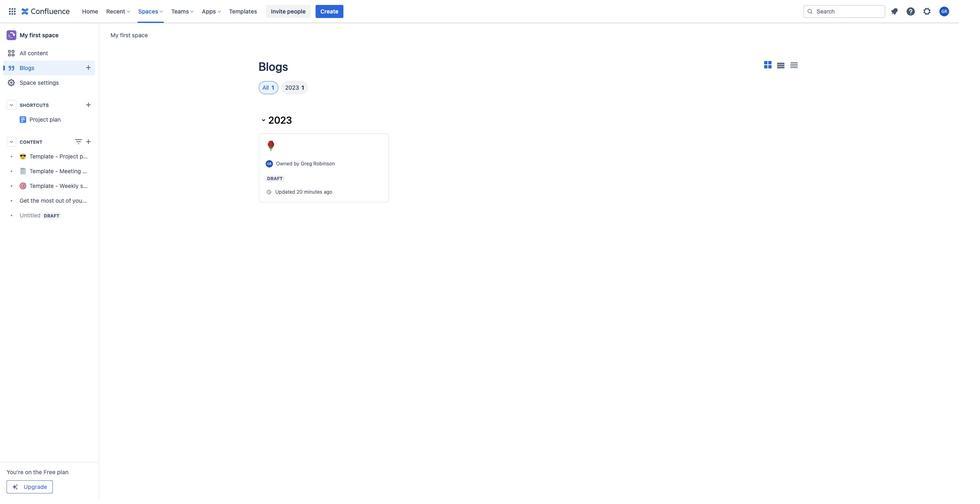 Task type: vqa. For each thing, say whether or not it's contained in the screenshot.
PROJECT PLAN LINK
yes



Task type: locate. For each thing, give the bounding box(es) containing it.
2023 up :rose: icon
[[269, 114, 292, 126]]

first
[[120, 31, 131, 38], [29, 32, 41, 39]]

0 horizontal spatial project plan
[[29, 116, 61, 123]]

blogs
[[259, 59, 288, 73], [20, 64, 34, 71]]

my first space link down 'recent' dropdown button
[[111, 31, 148, 39]]

the
[[31, 197, 39, 204], [33, 469, 42, 476]]

my
[[111, 31, 119, 38], [20, 32, 28, 39]]

space up the 'all content' link
[[42, 32, 59, 39]]

space down report
[[101, 197, 116, 204]]

0 horizontal spatial my
[[20, 32, 28, 39]]

project plan
[[95, 113, 127, 120], [29, 116, 61, 123]]

spaces button
[[136, 5, 166, 18]]

all left content
[[20, 50, 26, 57]]

plan inside tree
[[80, 153, 91, 160]]

template - project plan link
[[3, 149, 95, 164]]

1 blogs element
[[272, 84, 274, 92], [302, 84, 305, 92]]

my first space link up the 'all content' link
[[3, 27, 95, 43]]

my inside space "element"
[[20, 32, 28, 39]]

1 horizontal spatial first
[[120, 31, 131, 38]]

confluence image
[[21, 6, 70, 16], [21, 6, 70, 16]]

2 1 blogs element from the left
[[302, 84, 305, 92]]

upgrade
[[24, 483, 47, 490]]

space
[[132, 31, 148, 38], [42, 32, 59, 39], [101, 197, 116, 204]]

template up most
[[29, 182, 54, 189]]

all inside the 'all content' link
[[20, 50, 26, 57]]

2023 inside dropdown button
[[269, 114, 292, 126]]

0 horizontal spatial my first space link
[[3, 27, 95, 43]]

1 horizontal spatial project
[[60, 153, 78, 160]]

plan
[[115, 113, 127, 120], [50, 116, 61, 123], [80, 153, 91, 160], [57, 469, 69, 476]]

1 - from the top
[[55, 153, 58, 160]]

1 right year 2023 element
[[302, 84, 305, 91]]

tree containing template - project plan
[[3, 149, 116, 223]]

2 template from the top
[[29, 168, 54, 175]]

space down the "spaces"
[[132, 31, 148, 38]]

notes
[[83, 168, 97, 175]]

0 horizontal spatial 1 blogs element
[[272, 84, 274, 92]]

my first space link
[[3, 27, 95, 43], [111, 31, 148, 39]]

add shortcut image
[[84, 100, 93, 110]]

teams button
[[169, 5, 197, 18]]

create a blog image
[[84, 63, 93, 73]]

project plan link down shortcuts dropdown button
[[29, 116, 61, 123]]

template down content dropdown button
[[29, 153, 54, 160]]

invite
[[271, 8, 286, 15]]

0 vertical spatial -
[[55, 153, 58, 160]]

1 blogs element for 2023 1
[[302, 84, 305, 92]]

2 horizontal spatial space
[[132, 31, 148, 38]]

the right on
[[33, 469, 42, 476]]

0 vertical spatial template
[[29, 153, 54, 160]]

teams
[[171, 8, 189, 15]]

1 blogs element right year 2023 element
[[302, 84, 305, 92]]

my first space
[[111, 31, 148, 38], [20, 32, 59, 39]]

1 horizontal spatial all
[[263, 84, 269, 91]]

most
[[41, 197, 54, 204]]

content button
[[3, 134, 95, 149]]

cards image
[[763, 60, 773, 70]]

template - weekly status report
[[29, 182, 114, 189]]

space settings link
[[3, 75, 95, 90]]

banner
[[0, 0, 960, 23]]

template
[[29, 153, 54, 160], [29, 168, 54, 175], [29, 182, 54, 189]]

Search field
[[804, 5, 886, 18]]

all
[[20, 50, 26, 57], [263, 84, 269, 91]]

:rose: image
[[266, 141, 276, 151]]

- up template - meeting notes link
[[55, 153, 58, 160]]

template - weekly status report link
[[3, 179, 114, 193]]

1 right year all element
[[272, 84, 274, 91]]

invite people
[[271, 8, 306, 15]]

my up "all content"
[[20, 32, 28, 39]]

0 horizontal spatial all
[[20, 50, 26, 57]]

my first space up content
[[20, 32, 59, 39]]

get the most out of your team space link
[[3, 193, 116, 208]]

1 for all 1
[[272, 84, 274, 91]]

global element
[[5, 0, 802, 23]]

space settings
[[20, 79, 59, 86]]

premium image
[[12, 484, 18, 490]]

all for all content
[[20, 50, 26, 57]]

blogs up all 1
[[259, 59, 288, 73]]

create
[[321, 8, 339, 15]]

:rose: image
[[266, 141, 276, 151]]

my right collapse sidebar icon
[[111, 31, 119, 38]]

2 - from the top
[[55, 168, 58, 175]]

tree
[[3, 149, 116, 223]]

your
[[73, 197, 84, 204]]

all for all 1
[[263, 84, 269, 91]]

report
[[98, 182, 114, 189]]

2 vertical spatial -
[[55, 182, 58, 189]]

- left meeting
[[55, 168, 58, 175]]

0 horizontal spatial blogs
[[20, 64, 34, 71]]

project plan for project plan "link" on top of change view icon
[[95, 113, 127, 120]]

2023 button
[[259, 113, 799, 127]]

3 - from the top
[[55, 182, 58, 189]]

greg robinson link
[[301, 161, 335, 167]]

0 horizontal spatial first
[[29, 32, 41, 39]]

plan inside "link"
[[115, 113, 127, 120]]

first down 'recent' dropdown button
[[120, 31, 131, 38]]

0 vertical spatial the
[[31, 197, 39, 204]]

template inside template - project plan link
[[29, 153, 54, 160]]

first up "all content"
[[29, 32, 41, 39]]

1 vertical spatial all
[[263, 84, 269, 91]]

settings
[[38, 79, 59, 86]]

settings icon image
[[923, 6, 933, 16]]

blogs up space
[[20, 64, 34, 71]]

content
[[28, 50, 48, 57]]

2 vertical spatial template
[[29, 182, 54, 189]]

template - meeting notes
[[29, 168, 97, 175]]

3 template from the top
[[29, 182, 54, 189]]

project plan link
[[3, 112, 127, 127], [29, 116, 61, 123]]

project plan for project plan "link" underneath shortcuts dropdown button
[[29, 116, 61, 123]]

2023
[[285, 84, 299, 91], [269, 114, 292, 126]]

project plan inside "link"
[[95, 113, 127, 120]]

1 horizontal spatial 1 blogs element
[[302, 84, 305, 92]]

1 1 blogs element from the left
[[272, 84, 274, 92]]

2 horizontal spatial project
[[95, 113, 114, 120]]

-
[[55, 153, 58, 160], [55, 168, 58, 175], [55, 182, 58, 189]]

1 horizontal spatial project plan
[[95, 113, 127, 120]]

appswitcher icon image
[[7, 6, 17, 16]]

project
[[95, 113, 114, 120], [29, 116, 48, 123], [60, 153, 78, 160]]

2 1 from the left
[[302, 84, 305, 91]]

status
[[80, 182, 96, 189]]

1 horizontal spatial 1
[[302, 84, 305, 91]]

space
[[20, 79, 36, 86]]

1 vertical spatial 2023
[[269, 114, 292, 126]]

search image
[[807, 8, 814, 15]]

- left weekly at the top left
[[55, 182, 58, 189]]

1 vertical spatial template
[[29, 168, 54, 175]]

1 template from the top
[[29, 153, 54, 160]]

the right get
[[31, 197, 39, 204]]

0 vertical spatial 2023
[[285, 84, 299, 91]]

1 horizontal spatial space
[[101, 197, 116, 204]]

year 2023 element
[[285, 84, 299, 92]]

1 horizontal spatial blogs
[[259, 59, 288, 73]]

1 vertical spatial the
[[33, 469, 42, 476]]

- for meeting
[[55, 168, 58, 175]]

all left year 2023 element
[[263, 84, 269, 91]]

2023 1
[[285, 84, 305, 91]]

template inside template - weekly status report link
[[29, 182, 54, 189]]

1 blogs element right year all element
[[272, 84, 274, 92]]

0 vertical spatial all
[[20, 50, 26, 57]]

template - meeting notes link
[[3, 164, 97, 179]]

template down template - project plan link
[[29, 168, 54, 175]]

1
[[272, 84, 274, 91], [302, 84, 305, 91]]

year all element
[[263, 84, 269, 92]]

0 horizontal spatial 1
[[272, 84, 274, 91]]

template for template - meeting notes
[[29, 168, 54, 175]]

1 horizontal spatial my first space
[[111, 31, 148, 38]]

notification icon image
[[890, 6, 900, 16]]

draft
[[267, 176, 283, 181]]

1 horizontal spatial my
[[111, 31, 119, 38]]

on
[[25, 469, 32, 476]]

1 vertical spatial -
[[55, 168, 58, 175]]

0 horizontal spatial my first space
[[20, 32, 59, 39]]

list image
[[777, 63, 785, 68]]

1 horizontal spatial my first space link
[[111, 31, 148, 39]]

template inside template - meeting notes link
[[29, 168, 54, 175]]

my first space down 'recent' dropdown button
[[111, 31, 148, 38]]

2023 right all 1
[[285, 84, 299, 91]]

1 1 from the left
[[272, 84, 274, 91]]



Task type: describe. For each thing, give the bounding box(es) containing it.
all content link
[[3, 46, 95, 61]]

shortcuts
[[20, 102, 49, 108]]

recent
[[106, 8, 125, 15]]

content
[[20, 139, 42, 144]]

weekly
[[60, 182, 79, 189]]

owned by greg robinson
[[276, 161, 335, 167]]

2023 for 2023
[[269, 114, 292, 126]]

collapse chevron image
[[259, 115, 269, 125]]

create link
[[316, 5, 344, 18]]

out
[[56, 197, 64, 204]]

you're on the free plan
[[7, 469, 69, 476]]

template for template - project plan
[[29, 153, 54, 160]]

blogs link
[[3, 61, 95, 75]]

template for template - weekly status report
[[29, 182, 54, 189]]

you're
[[7, 469, 23, 476]]

- for weekly
[[55, 182, 58, 189]]

all 1
[[263, 84, 274, 91]]

2023 for 2023 1
[[285, 84, 299, 91]]

all content
[[20, 50, 48, 57]]

robinson
[[314, 161, 335, 167]]

by
[[294, 161, 300, 167]]

free
[[44, 469, 56, 476]]

recent button
[[104, 5, 133, 18]]

change view image
[[74, 137, 84, 147]]

space element
[[0, 23, 127, 500]]

minutes
[[304, 189, 323, 195]]

- for project
[[55, 153, 58, 160]]

20
[[297, 189, 303, 195]]

tree inside space "element"
[[3, 149, 116, 223]]

meeting
[[60, 168, 81, 175]]

untitled
[[20, 212, 41, 219]]

first inside space "element"
[[29, 32, 41, 39]]

collapse sidebar image
[[89, 27, 107, 43]]

owned
[[276, 161, 293, 167]]

create a page image
[[84, 137, 93, 147]]

help icon image
[[907, 6, 916, 16]]

your profile and preferences image
[[940, 6, 950, 16]]

get the most out of your team space
[[20, 197, 116, 204]]

team
[[86, 197, 99, 204]]

banner containing home
[[0, 0, 960, 23]]

greg
[[301, 161, 312, 167]]

profile picture image
[[266, 160, 273, 168]]

0 horizontal spatial space
[[42, 32, 59, 39]]

of
[[66, 197, 71, 204]]

apps
[[202, 8, 216, 15]]

upgrade button
[[7, 481, 52, 493]]

draft
[[44, 213, 59, 218]]

spaces
[[138, 8, 158, 15]]

templates
[[229, 8, 257, 15]]

get
[[20, 197, 29, 204]]

template - project plan image
[[20, 116, 26, 123]]

1 for 2023 1
[[302, 84, 305, 91]]

compact list image
[[790, 60, 799, 70]]

updated
[[275, 189, 295, 195]]

home
[[82, 8, 98, 15]]

template - project plan
[[29, 153, 91, 160]]

1 blogs element for all 1
[[272, 84, 274, 92]]

home link
[[80, 5, 101, 18]]

ago
[[324, 189, 333, 195]]

apps button
[[200, 5, 224, 18]]

my first space inside my first space link
[[20, 32, 59, 39]]

people
[[287, 8, 306, 15]]

shortcuts button
[[3, 97, 95, 112]]

untitled draft
[[20, 212, 59, 219]]

templates link
[[227, 5, 260, 18]]

invite people button
[[266, 5, 311, 18]]

blogs inside space "element"
[[20, 64, 34, 71]]

0 horizontal spatial project
[[29, 116, 48, 123]]

updated 20 minutes ago
[[275, 189, 333, 195]]

project plan link up change view icon
[[3, 112, 127, 127]]



